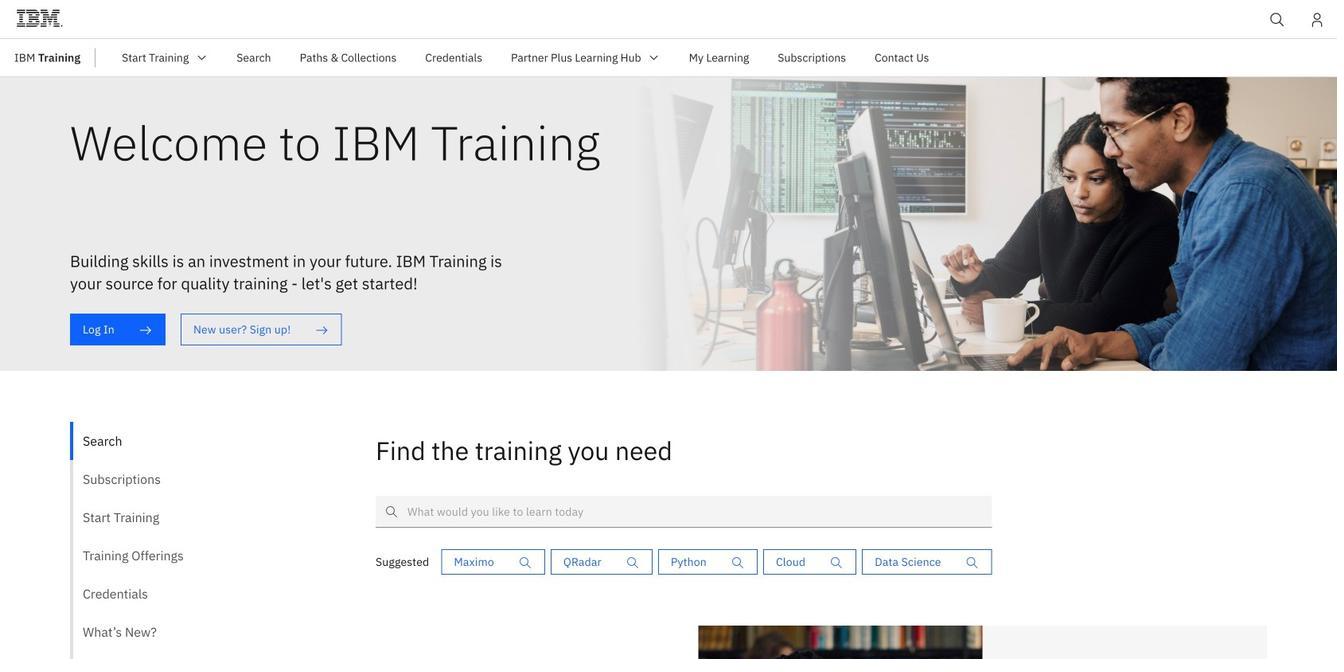 Task type: vqa. For each thing, say whether or not it's contained in the screenshot.
Search 'icon'
yes



Task type: locate. For each thing, give the bounding box(es) containing it.
start training image
[[195, 51, 208, 64]]

What would you like to learn today search field
[[376, 496, 993, 528]]

ibm platform name element
[[0, 0, 1338, 45], [0, 39, 1338, 77], [108, 39, 1338, 76]]

What would you like to learn today text field
[[376, 496, 993, 528]]



Task type: describe. For each thing, give the bounding box(es) containing it.
search image
[[1270, 12, 1286, 28]]

partner plus learning hub image
[[648, 51, 661, 64]]

notifications image
[[1310, 12, 1326, 28]]



